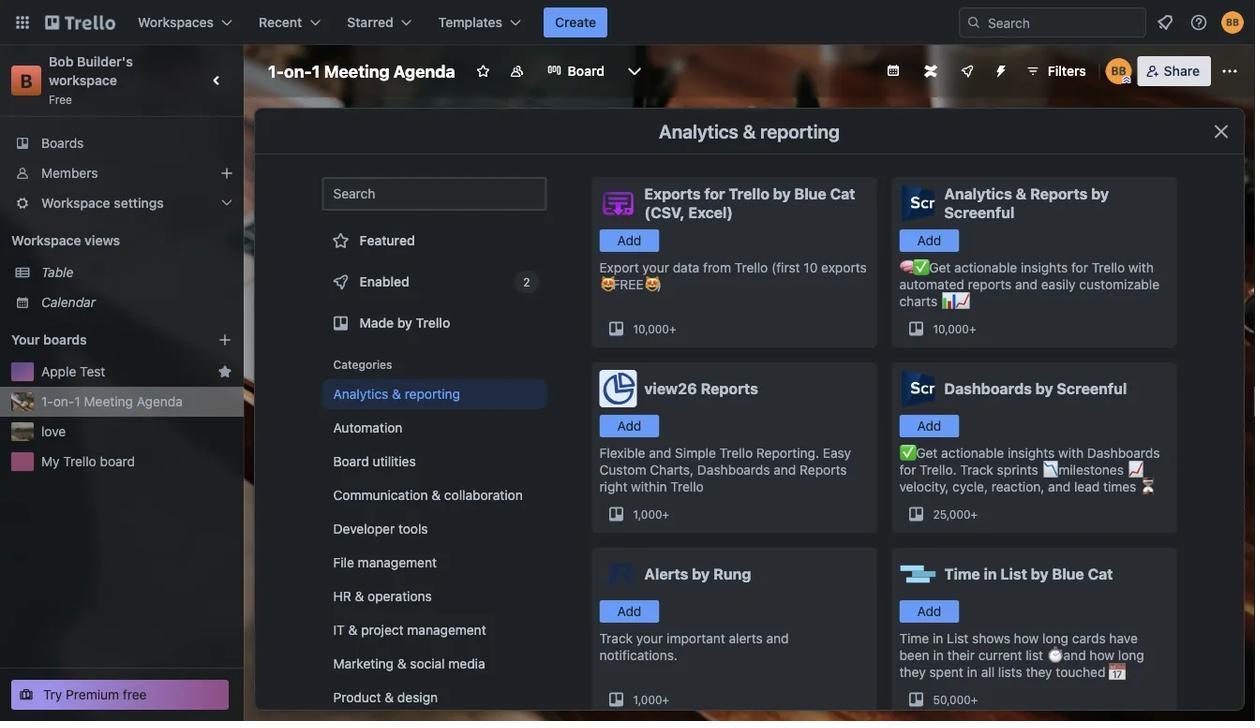 Task type: locate. For each thing, give the bounding box(es) containing it.
cat inside exports for trello by blue cat (csv, excel)
[[830, 185, 855, 203]]

25,000 +
[[933, 508, 978, 521]]

0 horizontal spatial cat
[[830, 185, 855, 203]]

1,000 + down notifications.
[[633, 694, 669, 707]]

0 vertical spatial get
[[929, 260, 951, 276]]

workspace inside popup button
[[41, 195, 110, 211]]

1 vertical spatial get
[[916, 446, 938, 461]]

categories
[[333, 358, 392, 371]]

1-on-1 meeting agenda
[[268, 61, 455, 81], [41, 394, 183, 410]]

cat
[[830, 185, 855, 203], [1088, 566, 1113, 584]]

0 horizontal spatial for
[[704, 185, 725, 203]]

1,000
[[633, 508, 662, 521], [633, 694, 662, 707]]

10,000 for analytics & reports by screenful
[[933, 322, 969, 336]]

0 vertical spatial insights
[[1021, 260, 1068, 276]]

0 horizontal spatial with
[[1058, 446, 1084, 461]]

1 vertical spatial your
[[636, 631, 663, 647]]

sprints
[[997, 463, 1038, 478]]

list inside time in list shows how long cards have been in their current list ⏱️ and how long they spent in all lists they touched 📅
[[947, 631, 969, 647]]

trello right "made"
[[416, 315, 450, 331]]

1 vertical spatial insights
[[1008, 446, 1055, 461]]

1
[[312, 61, 320, 81], [74, 394, 80, 410]]

2 vertical spatial analytics
[[333, 387, 388, 402]]

dashboards inside "flexible and simple trello reporting. easy custom charts, dashboards and reports right within trello"
[[697, 463, 770, 478]]

insights inside 🧠✅ get actionable insights for trello with automated reports and easily customizable charts 📊📈
[[1021, 260, 1068, 276]]

0 horizontal spatial 10,000 +
[[633, 322, 676, 336]]

1 vertical spatial 1,000
[[633, 694, 662, 707]]

& right the hr
[[355, 589, 364, 605]]

0 horizontal spatial on-
[[53, 394, 74, 410]]

how down cards
[[1090, 648, 1115, 664]]

they down "list"
[[1026, 665, 1052, 681]]

0 vertical spatial meeting
[[324, 61, 390, 81]]

get for dashboards by screenful
[[916, 446, 938, 461]]

actionable
[[954, 260, 1017, 276], [941, 446, 1004, 461]]

1 vertical spatial list
[[947, 631, 969, 647]]

for down ✅
[[900, 463, 916, 478]]

workspace
[[49, 73, 117, 88]]

add for analytics & reports by screenful
[[917, 233, 942, 248]]

all
[[981, 665, 995, 681]]

your for exports for trello by blue cat (csv, excel)
[[643, 260, 669, 276]]

how
[[1014, 631, 1039, 647], [1090, 648, 1115, 664]]

hr & operations
[[333, 589, 432, 605]]

list up shows
[[1001, 566, 1027, 584]]

1 horizontal spatial meeting
[[324, 61, 390, 81]]

screenful up the milestones
[[1057, 380, 1127, 398]]

1 1,000 from the top
[[633, 508, 662, 521]]

how up "list"
[[1014, 631, 1039, 647]]

apple
[[41, 364, 76, 380]]

dashboards up 📈
[[1087, 446, 1160, 461]]

add button up flexible
[[600, 415, 660, 438]]

workspaces
[[138, 15, 214, 30]]

1 vertical spatial meeting
[[84, 394, 133, 410]]

media
[[448, 657, 485, 672]]

1 vertical spatial how
[[1090, 648, 1115, 664]]

they down been
[[900, 665, 926, 681]]

time down the 25,000 +
[[945, 566, 980, 584]]

reporting up exports for trello by blue cat (csv, excel)
[[760, 120, 840, 142]]

time up been
[[900, 631, 929, 647]]

reports
[[968, 277, 1012, 292]]

Search field
[[982, 8, 1146, 37]]

communication & collaboration link
[[322, 481, 547, 511]]

track inside the track your important alerts and notifications.
[[600, 631, 633, 647]]

1 vertical spatial blue
[[1052, 566, 1084, 584]]

track up notifications.
[[600, 631, 633, 647]]

10,000 down 😻free😻)
[[633, 322, 669, 336]]

file
[[333, 555, 354, 571]]

builder's
[[77, 54, 133, 69]]

25,000
[[933, 508, 971, 521]]

confluence icon image
[[924, 65, 937, 78]]

actionable up 'reports'
[[954, 260, 1017, 276]]

1 vertical spatial actionable
[[941, 446, 1004, 461]]

add button up export
[[600, 230, 660, 252]]

0 vertical spatial on-
[[284, 61, 312, 81]]

1 horizontal spatial 1-
[[268, 61, 284, 81]]

2 horizontal spatial dashboards
[[1087, 446, 1160, 461]]

and inside 🧠✅ get actionable insights for trello with automated reports and easily customizable charts 📊📈
[[1015, 277, 1038, 292]]

1 horizontal spatial analytics
[[659, 120, 739, 142]]

50,000 +
[[933, 694, 978, 707]]

& for hr & operations link
[[355, 589, 364, 605]]

your inside export your data from trello (first 10 exports 😻free😻)
[[643, 260, 669, 276]]

actionable inside 🧠✅ get actionable insights for trello with automated reports and easily customizable charts 📊📈
[[954, 260, 1017, 276]]

agenda up love link
[[137, 394, 183, 410]]

1 horizontal spatial time
[[945, 566, 980, 584]]

0 vertical spatial your
[[643, 260, 669, 276]]

dashboards up 'sprints'
[[945, 380, 1032, 398]]

& for the product & design "link"
[[385, 690, 394, 706]]

for inside ✅ get actionable insights with dashboards for trello. track sprints 📉 milestones 📈 velocity, cycle, reaction, and lead times ⏳
[[900, 463, 916, 478]]

1 down recent dropdown button
[[312, 61, 320, 81]]

bob builder (bobbuilder40) image
[[1222, 11, 1244, 34], [1106, 58, 1132, 84]]

1,000 down notifications.
[[633, 694, 662, 707]]

for inside 🧠✅ get actionable insights for trello with automated reports and easily customizable charts 📊📈
[[1072, 260, 1088, 276]]

cycle,
[[953, 480, 988, 495]]

0 horizontal spatial screenful
[[945, 204, 1015, 222]]

workspace settings
[[41, 195, 164, 211]]

add button for time in list by blue cat
[[900, 601, 960, 623]]

meeting down starred
[[324, 61, 390, 81]]

communication & collaboration
[[333, 488, 523, 503]]

0 vertical spatial actionable
[[954, 260, 1017, 276]]

1 horizontal spatial track
[[960, 463, 994, 478]]

2 horizontal spatial for
[[1072, 260, 1088, 276]]

and right alerts
[[766, 631, 789, 647]]

your left data
[[643, 260, 669, 276]]

exports
[[821, 260, 867, 276]]

share
[[1164, 63, 1200, 79]]

custom
[[600, 463, 646, 478]]

operations
[[368, 589, 432, 605]]

add up the 🧠✅
[[917, 233, 942, 248]]

0 vertical spatial bob builder (bobbuilder40) image
[[1222, 11, 1244, 34]]

starred button
[[336, 7, 423, 37]]

reports right view26
[[701, 380, 758, 398]]

meeting
[[324, 61, 390, 81], [84, 394, 133, 410]]

by right "made"
[[397, 315, 412, 331]]

blue up 10
[[795, 185, 827, 203]]

1 vertical spatial bob builder (bobbuilder40) image
[[1106, 58, 1132, 84]]

trello up customizable
[[1092, 260, 1125, 276]]

analytics & reporting up automation
[[333, 387, 460, 402]]

0 vertical spatial for
[[704, 185, 725, 203]]

add up notifications.
[[617, 604, 642, 620]]

social
[[410, 657, 445, 672]]

show menu image
[[1221, 62, 1239, 81]]

actionable for dashboards by screenful
[[941, 446, 1004, 461]]

apple test
[[41, 364, 105, 380]]

dashboards down simple
[[697, 463, 770, 478]]

0 vertical spatial workspace
[[41, 195, 110, 211]]

and inside time in list shows how long cards have been in their current list ⏱️ and how long they spent in all lists they touched 📅
[[1064, 648, 1086, 664]]

0 vertical spatial track
[[960, 463, 994, 478]]

1 horizontal spatial 1
[[312, 61, 320, 81]]

& for 'communication & collaboration' link
[[432, 488, 441, 503]]

on- down recent dropdown button
[[284, 61, 312, 81]]

excel)
[[689, 204, 733, 222]]

add button up notifications.
[[600, 601, 660, 623]]

1 vertical spatial 1,000 +
[[633, 694, 669, 707]]

add for view26 reports
[[617, 419, 642, 434]]

and up charts,
[[649, 446, 672, 461]]

table link
[[41, 263, 232, 282]]

0 horizontal spatial blue
[[795, 185, 827, 203]]

switch to… image
[[13, 13, 32, 32]]

1 vertical spatial 1
[[74, 394, 80, 410]]

2 10,000 + from the left
[[933, 322, 976, 336]]

2 1,000 from the top
[[633, 694, 662, 707]]

10
[[804, 260, 818, 276]]

trello up excel)
[[729, 185, 770, 203]]

add up the trello.
[[917, 419, 942, 434]]

0 horizontal spatial reports
[[701, 380, 758, 398]]

bob builder (bobbuilder40) image right filters
[[1106, 58, 1132, 84]]

trello right 'my'
[[63, 454, 96, 470]]

📉
[[1042, 463, 1055, 478]]

for up easily
[[1072, 260, 1088, 276]]

1 horizontal spatial cat
[[1088, 566, 1113, 584]]

board left customize views icon
[[568, 63, 605, 79]]

screenful up 'reports'
[[945, 204, 1015, 222]]

developer
[[333, 522, 395, 537]]

customize views image
[[625, 62, 644, 81]]

your
[[11, 332, 40, 348]]

1,000 + for alerts by rung
[[633, 694, 669, 707]]

it & project management
[[333, 623, 486, 638]]

agenda left star or unstar board image
[[394, 61, 455, 81]]

it
[[333, 623, 345, 638]]

0 horizontal spatial 1-
[[41, 394, 53, 410]]

trello right from
[[735, 260, 768, 276]]

10,000 +
[[633, 322, 676, 336], [933, 322, 976, 336]]

hr & operations link
[[322, 582, 547, 612]]

2 10,000 from the left
[[933, 322, 969, 336]]

1 horizontal spatial board
[[568, 63, 605, 79]]

reporting
[[760, 120, 840, 142], [405, 387, 460, 402]]

reporting up 'automation' link at the left bottom of page
[[405, 387, 460, 402]]

10,000 + down 😻free😻)
[[633, 322, 676, 336]]

meeting down test
[[84, 394, 133, 410]]

0 horizontal spatial track
[[600, 631, 633, 647]]

cards
[[1072, 631, 1106, 647]]

cat up the exports
[[830, 185, 855, 203]]

1-on-1 meeting agenda link
[[41, 393, 232, 412]]

1 horizontal spatial how
[[1090, 648, 1115, 664]]

0 horizontal spatial time
[[900, 631, 929, 647]]

1 vertical spatial long
[[1118, 648, 1144, 664]]

0 horizontal spatial list
[[947, 631, 969, 647]]

1 horizontal spatial bob builder (bobbuilder40) image
[[1222, 11, 1244, 34]]

& inside "link"
[[385, 690, 394, 706]]

0 vertical spatial 1-
[[268, 61, 284, 81]]

blue inside exports for trello by blue cat (csv, excel)
[[795, 185, 827, 203]]

your for alerts by rung
[[636, 631, 663, 647]]

their
[[947, 648, 975, 664]]

add up been
[[917, 604, 942, 620]]

2 vertical spatial for
[[900, 463, 916, 478]]

automation link
[[322, 413, 547, 443]]

10,000 down the 📊📈
[[933, 322, 969, 336]]

10,000 + for exports for trello by blue cat (csv, excel)
[[633, 322, 676, 336]]

track inside ✅ get actionable insights with dashboards for trello. track sprints 📉 milestones 📈 velocity, cycle, reaction, and lead times ⏳
[[960, 463, 994, 478]]

2 vertical spatial reports
[[800, 463, 847, 478]]

create button
[[544, 7, 608, 37]]

0 vertical spatial agenda
[[394, 61, 455, 81]]

analytics & reports by screenful
[[945, 185, 1109, 222]]

🧠✅
[[900, 260, 926, 276]]

10,000 + for analytics & reports by screenful
[[933, 322, 976, 336]]

1 vertical spatial on-
[[53, 394, 74, 410]]

blue for list
[[1052, 566, 1084, 584]]

0 vertical spatial how
[[1014, 631, 1039, 647]]

1 vertical spatial agenda
[[137, 394, 183, 410]]

📅
[[1109, 665, 1122, 681]]

trello inside my trello board link
[[63, 454, 96, 470]]

bob builder (bobbuilder40) image right open information menu icon
[[1222, 11, 1244, 34]]

add for alerts by rung
[[617, 604, 642, 620]]

settings
[[114, 195, 164, 211]]

1-on-1 meeting agenda down apple test link
[[41, 394, 183, 410]]

0 horizontal spatial analytics
[[333, 387, 388, 402]]

table
[[41, 265, 74, 280]]

1 vertical spatial time
[[900, 631, 929, 647]]

by up 📉
[[1036, 380, 1053, 398]]

analytics down categories
[[333, 387, 388, 402]]

& for marketing & social media link
[[397, 657, 406, 672]]

0 horizontal spatial board
[[333, 454, 369, 470]]

0 vertical spatial 1-on-1 meeting agenda
[[268, 61, 455, 81]]

add button for exports for trello by blue cat (csv, excel)
[[600, 230, 660, 252]]

board inside the 'board utilities' link
[[333, 454, 369, 470]]

add up export
[[617, 233, 642, 248]]

by up customizable
[[1091, 185, 1109, 203]]

0 vertical spatial time
[[945, 566, 980, 584]]

management up operations
[[358, 555, 437, 571]]

blue up cards
[[1052, 566, 1084, 584]]

actionable inside ✅ get actionable insights with dashboards for trello. track sprints 📉 milestones 📈 velocity, cycle, reaction, and lead times ⏳
[[941, 446, 1004, 461]]

marketing
[[333, 657, 394, 672]]

alerts
[[645, 566, 689, 584]]

board inside board link
[[568, 63, 605, 79]]

insights up 'sprints'
[[1008, 446, 1055, 461]]

1 vertical spatial workspace
[[11, 233, 81, 248]]

1 vertical spatial analytics & reporting
[[333, 387, 460, 402]]

1 vertical spatial track
[[600, 631, 633, 647]]

analytics & reporting up exports for trello by blue cat (csv, excel)
[[659, 120, 840, 142]]

bob
[[49, 54, 74, 69]]

track up cycle,
[[960, 463, 994, 478]]

1-on-1 meeting agenda down starred
[[268, 61, 455, 81]]

your inside the track your important alerts and notifications.
[[636, 631, 663, 647]]

+ for dashboards by screenful
[[971, 508, 978, 521]]

Board name text field
[[259, 56, 465, 86]]

workspace up table
[[11, 233, 81, 248]]

management down hr & operations link
[[407, 623, 486, 638]]

automation
[[333, 420, 403, 436]]

add board image
[[217, 333, 232, 348]]

workspace down members
[[41, 195, 110, 211]]

& right it
[[348, 623, 358, 638]]

for up excel)
[[704, 185, 725, 203]]

0 vertical spatial screenful
[[945, 204, 1015, 222]]

0 horizontal spatial 10,000
[[633, 322, 669, 336]]

1,000 down the within
[[633, 508, 662, 521]]

blue for trello
[[795, 185, 827, 203]]

1 horizontal spatial reports
[[800, 463, 847, 478]]

analytics up exports
[[659, 120, 739, 142]]

for
[[704, 185, 725, 203], [1072, 260, 1088, 276], [900, 463, 916, 478]]

2 horizontal spatial reports
[[1030, 185, 1088, 203]]

2 vertical spatial dashboards
[[697, 463, 770, 478]]

+
[[669, 322, 676, 336], [969, 322, 976, 336], [662, 508, 669, 521], [971, 508, 978, 521], [662, 694, 669, 707], [971, 694, 978, 707]]

0 horizontal spatial bob builder (bobbuilder40) image
[[1106, 58, 1132, 84]]

with up customizable
[[1129, 260, 1154, 276]]

get up the trello.
[[916, 446, 938, 461]]

+ for alerts by rung
[[662, 694, 669, 707]]

1- up love
[[41, 394, 53, 410]]

marketing & social media
[[333, 657, 485, 672]]

1 10,000 from the left
[[633, 322, 669, 336]]

add button up been
[[900, 601, 960, 623]]

file management
[[333, 555, 437, 571]]

& up automation
[[392, 387, 401, 402]]

+ for analytics & reports by screenful
[[969, 322, 976, 336]]

filters
[[1048, 63, 1086, 79]]

get inside ✅ get actionable insights with dashboards for trello. track sprints 📉 milestones 📈 velocity, cycle, reaction, and lead times ⏳
[[916, 446, 938, 461]]

1 vertical spatial for
[[1072, 260, 1088, 276]]

board for board
[[568, 63, 605, 79]]

actionable up cycle,
[[941, 446, 1004, 461]]

on- inside board name text field
[[284, 61, 312, 81]]

from
[[703, 260, 731, 276]]

cat up cards
[[1088, 566, 1113, 584]]

get up automated
[[929, 260, 951, 276]]

1 horizontal spatial 10,000 +
[[933, 322, 976, 336]]

long down 'have'
[[1118, 648, 1144, 664]]

track
[[960, 463, 994, 478], [600, 631, 633, 647]]

0 horizontal spatial reporting
[[405, 387, 460, 402]]

1,000 + down the within
[[633, 508, 669, 521]]

& up 🧠✅ get actionable insights for trello with automated reports and easily customizable charts 📊📈
[[1016, 185, 1027, 203]]

0 vertical spatial 1
[[312, 61, 320, 81]]

and inside ✅ get actionable insights with dashboards for trello. track sprints 📉 milestones 📈 velocity, cycle, reaction, and lead times ⏳
[[1048, 480, 1071, 495]]

back to home image
[[45, 7, 115, 37]]

1 horizontal spatial for
[[900, 463, 916, 478]]

recent button
[[248, 7, 332, 37]]

1 horizontal spatial list
[[1001, 566, 1027, 584]]

time inside time in list shows how long cards have been in their current list ⏱️ and how long they spent in all lists they touched 📅
[[900, 631, 929, 647]]

1 horizontal spatial dashboards
[[945, 380, 1032, 398]]

2
[[523, 276, 530, 289]]

2 horizontal spatial analytics
[[945, 185, 1012, 203]]

trello down charts,
[[671, 480, 704, 495]]

(csv,
[[645, 204, 685, 222]]

& down the 'board utilities' link
[[432, 488, 441, 503]]

& for the analytics & reporting link
[[392, 387, 401, 402]]

add up flexible
[[617, 419, 642, 434]]

bob builder's workspace link
[[49, 54, 136, 88]]

1 vertical spatial screenful
[[1057, 380, 1127, 398]]

workspace views
[[11, 233, 120, 248]]

agenda inside board name text field
[[394, 61, 455, 81]]

1 horizontal spatial blue
[[1052, 566, 1084, 584]]

1 10,000 + from the left
[[633, 322, 676, 336]]

add button up ✅
[[900, 415, 960, 438]]

1,000 + for view26 reports
[[633, 508, 669, 521]]

dashboards inside ✅ get actionable insights with dashboards for trello. track sprints 📉 milestones 📈 velocity, cycle, reaction, and lead times ⏳
[[1087, 446, 1160, 461]]

workspace for workspace views
[[11, 233, 81, 248]]

0 vertical spatial board
[[568, 63, 605, 79]]

view26
[[645, 380, 697, 398]]

get inside 🧠✅ get actionable insights for trello with automated reports and easily customizable charts 📊📈
[[929, 260, 951, 276]]

board down automation
[[333, 454, 369, 470]]

and down 📉
[[1048, 480, 1071, 495]]

and inside the track your important alerts and notifications.
[[766, 631, 789, 647]]

reports down easy
[[800, 463, 847, 478]]

⏳
[[1140, 480, 1153, 495]]

track your important alerts and notifications.
[[600, 631, 789, 664]]

1 1,000 + from the top
[[633, 508, 669, 521]]

insights
[[1021, 260, 1068, 276], [1008, 446, 1055, 461]]

0 horizontal spatial dashboards
[[697, 463, 770, 478]]

list up their on the right bottom of page
[[947, 631, 969, 647]]

1-
[[268, 61, 284, 81], [41, 394, 53, 410]]

insights inside ✅ get actionable insights with dashboards for trello. track sprints 📉 milestones 📈 velocity, cycle, reaction, and lead times ⏳
[[1008, 446, 1055, 461]]

0 vertical spatial 1,000
[[633, 508, 662, 521]]

screenful inside the analytics & reports by screenful
[[945, 204, 1015, 222]]

view26 reports
[[645, 380, 758, 398]]

✅
[[900, 446, 913, 461]]

calendar power-up image
[[886, 63, 901, 78]]

1 horizontal spatial agenda
[[394, 61, 455, 81]]

trello
[[729, 185, 770, 203], [735, 260, 768, 276], [1092, 260, 1125, 276], [416, 315, 450, 331], [720, 446, 753, 461], [63, 454, 96, 470], [671, 480, 704, 495]]

time for time in list by blue cat
[[945, 566, 980, 584]]

trello inside export your data from trello (first 10 exports 😻free😻)
[[735, 260, 768, 276]]

long up ⏱️
[[1043, 631, 1069, 647]]

and up the touched
[[1064, 648, 1086, 664]]

0 vertical spatial reports
[[1030, 185, 1088, 203]]

by inside the analytics & reports by screenful
[[1091, 185, 1109, 203]]

0 vertical spatial analytics
[[659, 120, 739, 142]]

2 1,000 + from the top
[[633, 694, 669, 707]]

analytics up 'reports'
[[945, 185, 1012, 203]]

time in list shows how long cards have been in their current list ⏱️ and how long they spent in all lists they touched 📅
[[900, 631, 1144, 681]]

cat for time in list by blue cat
[[1088, 566, 1113, 584]]

1 vertical spatial dashboards
[[1087, 446, 1160, 461]]

and left easily
[[1015, 277, 1038, 292]]

1 vertical spatial board
[[333, 454, 369, 470]]

add button for alerts by rung
[[600, 601, 660, 623]]

insights up easily
[[1021, 260, 1068, 276]]

list
[[1001, 566, 1027, 584], [947, 631, 969, 647]]

right
[[600, 480, 628, 495]]

by left rung
[[692, 566, 710, 584]]

1 horizontal spatial 10,000
[[933, 322, 969, 336]]

0 vertical spatial reporting
[[760, 120, 840, 142]]

0 horizontal spatial analytics & reporting
[[333, 387, 460, 402]]

made
[[360, 315, 394, 331]]

0 notifications image
[[1154, 11, 1177, 34]]

1 horizontal spatial 1-on-1 meeting agenda
[[268, 61, 455, 81]]

workspace
[[41, 195, 110, 211], [11, 233, 81, 248]]

your up notifications.
[[636, 631, 663, 647]]



Task type: vqa. For each thing, say whether or not it's contained in the screenshot.
submit
no



Task type: describe. For each thing, give the bounding box(es) containing it.
workspace for workspace settings
[[41, 195, 110, 211]]

members link
[[0, 158, 244, 188]]

😻free😻)
[[600, 277, 662, 292]]

templates button
[[427, 7, 533, 37]]

10,000 for exports for trello by blue cat (csv, excel)
[[633, 322, 669, 336]]

2 they from the left
[[1026, 665, 1052, 681]]

1 horizontal spatial screenful
[[1057, 380, 1127, 398]]

my
[[41, 454, 60, 470]]

trello inside 🧠✅ get actionable insights for trello with automated reports and easily customizable charts 📊📈
[[1092, 260, 1125, 276]]

alerts by rung
[[645, 566, 751, 584]]

boards
[[41, 135, 84, 151]]

apple test link
[[41, 363, 210, 382]]

my trello board
[[41, 454, 135, 470]]

0 vertical spatial analytics & reporting
[[659, 120, 840, 142]]

1-on-1 meeting agenda inside board name text field
[[268, 61, 455, 81]]

star or unstar board image
[[476, 64, 491, 79]]

primary element
[[0, 0, 1255, 45]]

trello inside made by trello link
[[416, 315, 450, 331]]

love
[[41, 424, 66, 440]]

+ for exports for trello by blue cat (csv, excel)
[[669, 322, 676, 336]]

shows
[[972, 631, 1010, 647]]

reports inside "flexible and simple trello reporting. easy custom charts, dashboards and reports right within trello"
[[800, 463, 847, 478]]

b
[[20, 69, 32, 91]]

communication
[[333, 488, 428, 503]]

current
[[978, 648, 1022, 664]]

1 vertical spatial reports
[[701, 380, 758, 398]]

by inside exports for trello by blue cat (csv, excel)
[[773, 185, 791, 203]]

calendar
[[41, 295, 96, 310]]

add for time in list by blue cat
[[917, 604, 942, 620]]

your boards with 4 items element
[[11, 329, 189, 352]]

milestones
[[1059, 463, 1124, 478]]

lead
[[1074, 480, 1100, 495]]

for inside exports for trello by blue cat (csv, excel)
[[704, 185, 725, 203]]

product & design
[[333, 690, 438, 706]]

product
[[333, 690, 381, 706]]

1 vertical spatial 1-
[[41, 394, 53, 410]]

list for shows
[[947, 631, 969, 647]]

product & design link
[[322, 683, 547, 713]]

agenda inside 1-on-1 meeting agenda link
[[137, 394, 183, 410]]

create
[[555, 15, 596, 30]]

hr
[[333, 589, 351, 605]]

developer tools link
[[322, 515, 547, 545]]

notifications.
[[600, 648, 678, 664]]

analytics & reporting link
[[322, 380, 547, 410]]

export
[[600, 260, 639, 276]]

boards
[[43, 332, 87, 348]]

+ for view26 reports
[[662, 508, 669, 521]]

📈
[[1128, 463, 1141, 478]]

add button for view26 reports
[[600, 415, 660, 438]]

cat for exports for trello by blue cat (csv, excel)
[[830, 185, 855, 203]]

by up "list"
[[1031, 566, 1049, 584]]

board utilities
[[333, 454, 416, 470]]

add button for dashboards by screenful
[[900, 415, 960, 438]]

share button
[[1138, 56, 1211, 86]]

reports inside the analytics & reports by screenful
[[1030, 185, 1088, 203]]

workspace navigation collapse icon image
[[204, 67, 231, 94]]

search image
[[967, 15, 982, 30]]

add for exports for trello by blue cat (csv, excel)
[[617, 233, 642, 248]]

1 inside board name text field
[[312, 61, 320, 81]]

this member is an admin of this board. image
[[1123, 76, 1131, 84]]

featured
[[360, 233, 415, 248]]

filters button
[[1020, 56, 1092, 86]]

reporting.
[[756, 446, 819, 461]]

touched
[[1056, 665, 1106, 681]]

design
[[397, 690, 438, 706]]

and down reporting.
[[774, 463, 796, 478]]

within
[[631, 480, 667, 495]]

✅ get actionable insights with dashboards for trello. track sprints 📉 milestones 📈 velocity, cycle, reaction, and lead times ⏳
[[900, 446, 1160, 495]]

spent
[[929, 665, 964, 681]]

easy
[[823, 446, 851, 461]]

premium
[[66, 688, 119, 703]]

views
[[84, 233, 120, 248]]

analytics & reporting inside the analytics & reporting link
[[333, 387, 460, 402]]

add button for analytics & reports by screenful
[[900, 230, 960, 252]]

file management link
[[322, 548, 547, 578]]

trello.
[[920, 463, 957, 478]]

free
[[49, 93, 72, 106]]

1 vertical spatial management
[[407, 623, 486, 638]]

0 vertical spatial long
[[1043, 631, 1069, 647]]

analytics inside the analytics & reports by screenful
[[945, 185, 1012, 203]]

times
[[1103, 480, 1137, 495]]

meeting inside board name text field
[[324, 61, 390, 81]]

1,000 for view26 reports
[[633, 508, 662, 521]]

📊📈
[[941, 294, 967, 309]]

automation image
[[986, 56, 1012, 82]]

0 vertical spatial dashboards
[[945, 380, 1032, 398]]

Search text field
[[322, 177, 547, 211]]

board for board utilities
[[333, 454, 369, 470]]

bob builder's workspace free
[[49, 54, 136, 106]]

starred icon image
[[217, 365, 232, 380]]

open information menu image
[[1190, 13, 1208, 32]]

actionable for analytics & reports by screenful
[[954, 260, 1017, 276]]

time for time in list shows how long cards have been in their current list ⏱️ and how long they spent in all lists they touched 📅
[[900, 631, 929, 647]]

+ for time in list by blue cat
[[971, 694, 978, 707]]

get for analytics & reports by screenful
[[929, 260, 951, 276]]

power ups image
[[960, 64, 975, 79]]

1 vertical spatial reporting
[[405, 387, 460, 402]]

project
[[361, 623, 404, 638]]

important
[[667, 631, 725, 647]]

list
[[1026, 648, 1043, 664]]

1 horizontal spatial long
[[1118, 648, 1144, 664]]

calendar link
[[41, 293, 232, 312]]

0 vertical spatial management
[[358, 555, 437, 571]]

insights for &
[[1021, 260, 1068, 276]]

boards link
[[0, 128, 244, 158]]

trello right simple
[[720, 446, 753, 461]]

workspace visible image
[[510, 64, 525, 79]]

board link
[[536, 56, 616, 86]]

try premium free
[[43, 688, 147, 703]]

it & project management link
[[322, 616, 547, 646]]

0 horizontal spatial meeting
[[84, 394, 133, 410]]

& inside the analytics & reports by screenful
[[1016, 185, 1027, 203]]

reaction,
[[992, 480, 1045, 495]]

50,000
[[933, 694, 971, 707]]

1,000 for alerts by rung
[[633, 694, 662, 707]]

recent
[[259, 15, 302, 30]]

& for it & project management link
[[348, 623, 358, 638]]

exports
[[645, 185, 701, 203]]

(first
[[772, 260, 800, 276]]

insights for by
[[1008, 446, 1055, 461]]

velocity,
[[900, 480, 949, 495]]

developer tools
[[333, 522, 428, 537]]

charts
[[900, 294, 938, 309]]

1 horizontal spatial reporting
[[760, 120, 840, 142]]

list for by
[[1001, 566, 1027, 584]]

1- inside board name text field
[[268, 61, 284, 81]]

export your data from trello (first 10 exports 😻free😻)
[[600, 260, 867, 292]]

with inside 🧠✅ get actionable insights for trello with automated reports and easily customizable charts 📊📈
[[1129, 260, 1154, 276]]

try premium free button
[[11, 681, 229, 711]]

& up exports for trello by blue cat (csv, excel)
[[743, 120, 756, 142]]

free
[[123, 688, 147, 703]]

with inside ✅ get actionable insights with dashboards for trello. track sprints 📉 milestones 📈 velocity, cycle, reaction, and lead times ⏳
[[1058, 446, 1084, 461]]

workspaces button
[[127, 7, 244, 37]]

flexible
[[600, 446, 645, 461]]

0 horizontal spatial 1-on-1 meeting agenda
[[41, 394, 183, 410]]

0 horizontal spatial 1
[[74, 394, 80, 410]]

add for dashboards by screenful
[[917, 419, 942, 434]]

love link
[[41, 423, 232, 442]]

data
[[673, 260, 700, 276]]

starred
[[347, 15, 393, 30]]

b link
[[11, 66, 41, 96]]

utilities
[[373, 454, 416, 470]]

flexible and simple trello reporting. easy custom charts, dashboards and reports right within trello
[[600, 446, 851, 495]]

1 they from the left
[[900, 665, 926, 681]]

trello inside exports for trello by blue cat (csv, excel)
[[729, 185, 770, 203]]

dashboards by screenful
[[945, 380, 1127, 398]]



